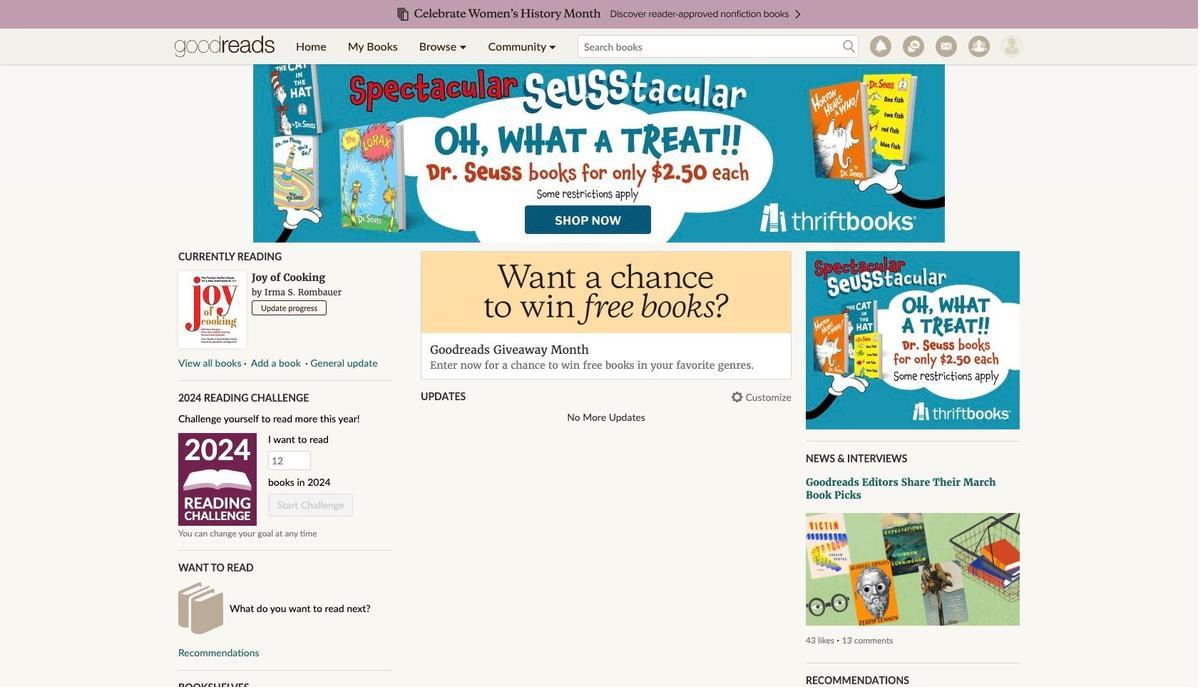 Task type: describe. For each thing, give the bounding box(es) containing it.
my group discussions image
[[903, 36, 925, 57]]

joy of cooking image
[[178, 271, 246, 348]]

kendall parks image
[[1002, 36, 1023, 57]]

1 vertical spatial advertisement element
[[806, 251, 1020, 430]]

friend requests image
[[969, 36, 990, 57]]

0 vertical spatial advertisement element
[[253, 64, 945, 243]]

Search books text field
[[578, 35, 859, 58]]

inbox image
[[936, 36, 957, 57]]

celebrate women's history month with new nonfiction image
[[29, 0, 1170, 29]]



Task type: locate. For each thing, give the bounding box(es) containing it.
Number of books you want to read in 2024 number field
[[268, 451, 311, 470]]

advertisement element
[[253, 64, 945, 243], [806, 251, 1020, 430]]

notifications image
[[870, 36, 892, 57]]

None button
[[249, 357, 303, 369]]

goodreads giveaway month image
[[422, 252, 791, 333]]

Search for books to add to your shelves search field
[[578, 35, 859, 58]]

goodreads editors share their march book picks image
[[806, 513, 1020, 626]]

menu
[[285, 29, 567, 64]]



Task type: vqa. For each thing, say whether or not it's contained in the screenshot.
book
no



